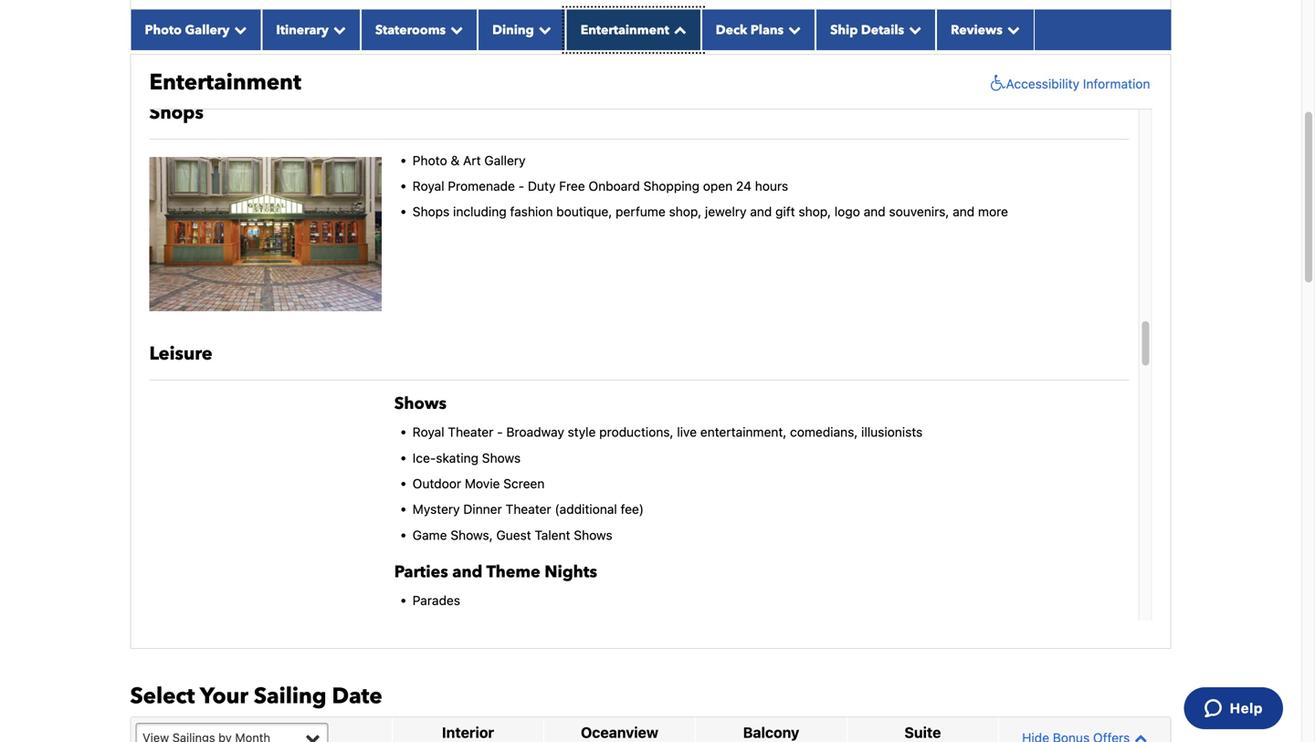 Task type: describe. For each thing, give the bounding box(es) containing it.
details
[[861, 21, 905, 39]]

plans
[[751, 21, 784, 39]]

leisure
[[149, 342, 213, 367]]

art
[[463, 153, 481, 168]]

sailing
[[254, 682, 327, 712]]

(additional
[[555, 502, 617, 517]]

chevron up image inside entertainment dropdown button
[[669, 23, 687, 36]]

your
[[200, 682, 248, 712]]

2 horizontal spatial shows
[[574, 528, 613, 543]]

dining
[[493, 21, 534, 39]]

staterooms
[[375, 21, 446, 39]]

balcony
[[743, 724, 800, 742]]

style
[[568, 425, 596, 440]]

1 shop, from the left
[[669, 204, 702, 219]]

shops for shops including fashion boutique, perfume shop, jewelry and gift shop, logo and souvenirs, and more
[[413, 204, 450, 219]]

staterooms button
[[361, 9, 478, 50]]

game shows, guest talent shows
[[413, 528, 613, 543]]

information
[[1083, 76, 1151, 91]]

including
[[453, 204, 507, 219]]

photo gallery button
[[130, 9, 262, 50]]

deck
[[716, 21, 748, 39]]

wheelchair image
[[986, 74, 1006, 93]]

chevron down image for itinerary
[[329, 23, 346, 36]]

ship
[[831, 21, 858, 39]]

24
[[736, 179, 752, 194]]

shows,
[[451, 528, 493, 543]]

chevron down image for dining
[[534, 23, 552, 36]]

and right logo
[[864, 204, 886, 219]]

select
[[130, 682, 195, 712]]

illusionists
[[862, 425, 923, 440]]

date
[[332, 682, 383, 712]]

gallery inside "dropdown button"
[[185, 21, 230, 39]]

free
[[559, 179, 585, 194]]

dinner
[[464, 502, 502, 517]]

ice-skating shows
[[413, 451, 521, 466]]

shopping
[[644, 179, 700, 194]]

dining button
[[478, 9, 566, 50]]

more
[[978, 204, 1009, 219]]

photo & art gallery
[[413, 153, 526, 168]]

1 vertical spatial shows
[[482, 451, 521, 466]]

movie
[[465, 476, 500, 492]]

&
[[451, 153, 460, 168]]

souvenirs,
[[889, 204, 950, 219]]

fee)
[[621, 502, 644, 517]]

0 vertical spatial theater
[[448, 425, 494, 440]]

guest
[[497, 528, 531, 543]]

main content containing entertainment
[[121, 0, 1181, 743]]

oceanview
[[581, 724, 659, 742]]

- for promenade
[[519, 179, 525, 194]]

deck plans
[[716, 21, 784, 39]]

fashion
[[510, 204, 553, 219]]

onboard
[[589, 179, 640, 194]]

live
[[677, 425, 697, 440]]

- for theater
[[497, 425, 503, 440]]

chevron down image
[[446, 23, 463, 36]]

promenade
[[448, 179, 515, 194]]

ship details
[[831, 21, 905, 39]]



Task type: locate. For each thing, give the bounding box(es) containing it.
itinerary
[[276, 21, 329, 39]]

chevron down image inside photo gallery "dropdown button"
[[230, 23, 247, 36]]

photo inside "dropdown button"
[[145, 21, 182, 39]]

1 horizontal spatial -
[[519, 179, 525, 194]]

shops
[[149, 100, 204, 125], [413, 204, 450, 219]]

gallery
[[185, 21, 230, 39], [485, 153, 526, 168]]

shops for shops
[[149, 100, 204, 125]]

shows down (additional at the left bottom
[[574, 528, 613, 543]]

ship details button
[[816, 9, 937, 50]]

royal for royal theater - broadway style productions, live entertainment, comedians, illusionists
[[413, 425, 445, 440]]

0 horizontal spatial shop,
[[669, 204, 702, 219]]

chevron down image inside reviews dropdown button
[[1003, 23, 1020, 36]]

comedians,
[[790, 425, 858, 440]]

1 royal from the top
[[413, 179, 445, 194]]

1 horizontal spatial theater
[[506, 502, 552, 517]]

royal for royal promenade - duty free onboard shopping open 24 hours
[[413, 179, 445, 194]]

accessibility information link
[[986, 74, 1151, 93]]

0 horizontal spatial -
[[497, 425, 503, 440]]

reviews
[[951, 21, 1003, 39]]

theme
[[486, 561, 541, 584]]

0 horizontal spatial shows
[[394, 393, 447, 415]]

1 vertical spatial royal
[[413, 425, 445, 440]]

6 chevron down image from the left
[[1003, 23, 1020, 36]]

and left "more"
[[953, 204, 975, 219]]

1 horizontal spatial shops
[[413, 204, 450, 219]]

shops left 'including'
[[413, 204, 450, 219]]

royal theater - broadway style productions, live entertainment, comedians, illusionists
[[413, 425, 923, 440]]

chevron down image right chevron down icon
[[534, 23, 552, 36]]

5 chevron down image from the left
[[905, 23, 922, 36]]

chevron down image for reviews
[[1003, 23, 1020, 36]]

shows
[[394, 393, 447, 415], [482, 451, 521, 466], [574, 528, 613, 543]]

1 horizontal spatial photo
[[413, 153, 447, 168]]

0 vertical spatial photo
[[145, 21, 182, 39]]

royal up the ice-
[[413, 425, 445, 440]]

nights
[[545, 561, 598, 584]]

deck plans button
[[701, 9, 816, 50]]

shows up the ice-
[[394, 393, 447, 415]]

jewelry
[[705, 204, 747, 219]]

outdoor
[[413, 476, 461, 492]]

chevron down image left ship
[[784, 23, 801, 36]]

chevron down image inside ship details dropdown button
[[905, 23, 922, 36]]

theater
[[448, 425, 494, 440], [506, 502, 552, 517]]

- left broadway
[[497, 425, 503, 440]]

productions,
[[599, 425, 674, 440]]

1 vertical spatial chevron up image
[[1130, 732, 1148, 743]]

2 chevron down image from the left
[[329, 23, 346, 36]]

reviews button
[[937, 9, 1035, 50]]

1 vertical spatial entertainment
[[149, 67, 301, 98]]

1 vertical spatial shops
[[413, 204, 450, 219]]

0 horizontal spatial chevron up image
[[669, 23, 687, 36]]

1 vertical spatial -
[[497, 425, 503, 440]]

mystery
[[413, 502, 460, 517]]

chevron down image for deck plans
[[784, 23, 801, 36]]

chevron down image left reviews
[[905, 23, 922, 36]]

1 horizontal spatial entertainment
[[581, 21, 669, 39]]

gift
[[776, 204, 795, 219]]

parades
[[413, 593, 460, 608]]

0 vertical spatial gallery
[[185, 21, 230, 39]]

royal
[[413, 179, 445, 194], [413, 425, 445, 440]]

-
[[519, 179, 525, 194], [497, 425, 503, 440]]

perfume
[[616, 204, 666, 219]]

0 horizontal spatial shops
[[149, 100, 204, 125]]

royal down photo & art gallery
[[413, 179, 445, 194]]

0 vertical spatial -
[[519, 179, 525, 194]]

suite
[[905, 724, 941, 742]]

chevron down image inside dining dropdown button
[[534, 23, 552, 36]]

main content
[[121, 0, 1181, 743]]

entertainment inside entertainment dropdown button
[[581, 21, 669, 39]]

2 royal from the top
[[413, 425, 445, 440]]

1 vertical spatial photo
[[413, 153, 447, 168]]

chevron down image for photo gallery
[[230, 23, 247, 36]]

chevron down image
[[230, 23, 247, 36], [329, 23, 346, 36], [534, 23, 552, 36], [784, 23, 801, 36], [905, 23, 922, 36], [1003, 23, 1020, 36]]

entertainment
[[581, 21, 669, 39], [149, 67, 301, 98]]

1 horizontal spatial gallery
[[485, 153, 526, 168]]

chevron down image for ship details
[[905, 23, 922, 36]]

screen
[[504, 476, 545, 492]]

boutique,
[[557, 204, 612, 219]]

outdoor movie screen
[[413, 476, 545, 492]]

select your sailing date
[[130, 682, 383, 712]]

and left gift
[[750, 204, 772, 219]]

royal promenade - duty free onboard shopping open 24 hours
[[413, 179, 789, 194]]

photo for photo & art gallery
[[413, 153, 447, 168]]

shop, down shopping
[[669, 204, 702, 219]]

1 horizontal spatial chevron up image
[[1130, 732, 1148, 743]]

talent
[[535, 528, 571, 543]]

mystery dinner theater (additional fee)
[[413, 502, 644, 517]]

theater up ice-skating shows
[[448, 425, 494, 440]]

logo
[[835, 204, 861, 219]]

0 horizontal spatial photo
[[145, 21, 182, 39]]

0 vertical spatial shops
[[149, 100, 204, 125]]

and
[[750, 204, 772, 219], [864, 204, 886, 219], [953, 204, 975, 219], [452, 561, 483, 584]]

1 vertical spatial theater
[[506, 502, 552, 517]]

ice-
[[413, 451, 436, 466]]

theater down screen
[[506, 502, 552, 517]]

chevron down image inside itinerary dropdown button
[[329, 23, 346, 36]]

1 vertical spatial gallery
[[485, 153, 526, 168]]

and down shows,
[[452, 561, 483, 584]]

0 vertical spatial entertainment
[[581, 21, 669, 39]]

1 horizontal spatial shop,
[[799, 204, 831, 219]]

shows up movie
[[482, 451, 521, 466]]

0 vertical spatial royal
[[413, 179, 445, 194]]

interior
[[442, 724, 494, 742]]

photo for photo gallery
[[145, 21, 182, 39]]

open
[[703, 179, 733, 194]]

parties
[[394, 561, 448, 584]]

parties and theme nights
[[394, 561, 598, 584]]

broadway
[[507, 425, 564, 440]]

2 shop, from the left
[[799, 204, 831, 219]]

photo
[[145, 21, 182, 39], [413, 153, 447, 168]]

photo gallery
[[145, 21, 230, 39]]

chevron up image
[[669, 23, 687, 36], [1130, 732, 1148, 743]]

0 horizontal spatial entertainment
[[149, 67, 301, 98]]

entertainment button
[[566, 9, 701, 50]]

chevron down image up wheelchair icon
[[1003, 23, 1020, 36]]

shop, right gift
[[799, 204, 831, 219]]

1 horizontal spatial shows
[[482, 451, 521, 466]]

chevron down image inside deck plans dropdown button
[[784, 23, 801, 36]]

game
[[413, 528, 447, 543]]

skating
[[436, 451, 479, 466]]

entertainment,
[[701, 425, 787, 440]]

0 horizontal spatial gallery
[[185, 21, 230, 39]]

duty
[[528, 179, 556, 194]]

chevron down image left staterooms
[[329, 23, 346, 36]]

0 vertical spatial shows
[[394, 393, 447, 415]]

1 chevron down image from the left
[[230, 23, 247, 36]]

shops down photo gallery
[[149, 100, 204, 125]]

accessibility information
[[1006, 76, 1151, 91]]

chevron down image left itinerary
[[230, 23, 247, 36]]

0 horizontal spatial theater
[[448, 425, 494, 440]]

hours
[[755, 179, 789, 194]]

shop,
[[669, 204, 702, 219], [799, 204, 831, 219]]

accessibility
[[1006, 76, 1080, 91]]

itinerary button
[[262, 9, 361, 50]]

4 chevron down image from the left
[[784, 23, 801, 36]]

3 chevron down image from the left
[[534, 23, 552, 36]]

0 vertical spatial chevron up image
[[669, 23, 687, 36]]

shops including fashion boutique, perfume shop, jewelry and gift shop, logo and souvenirs, and more
[[413, 204, 1009, 219]]

- left duty
[[519, 179, 525, 194]]

2 vertical spatial shows
[[574, 528, 613, 543]]



Task type: vqa. For each thing, say whether or not it's contained in the screenshot.
shop,
yes



